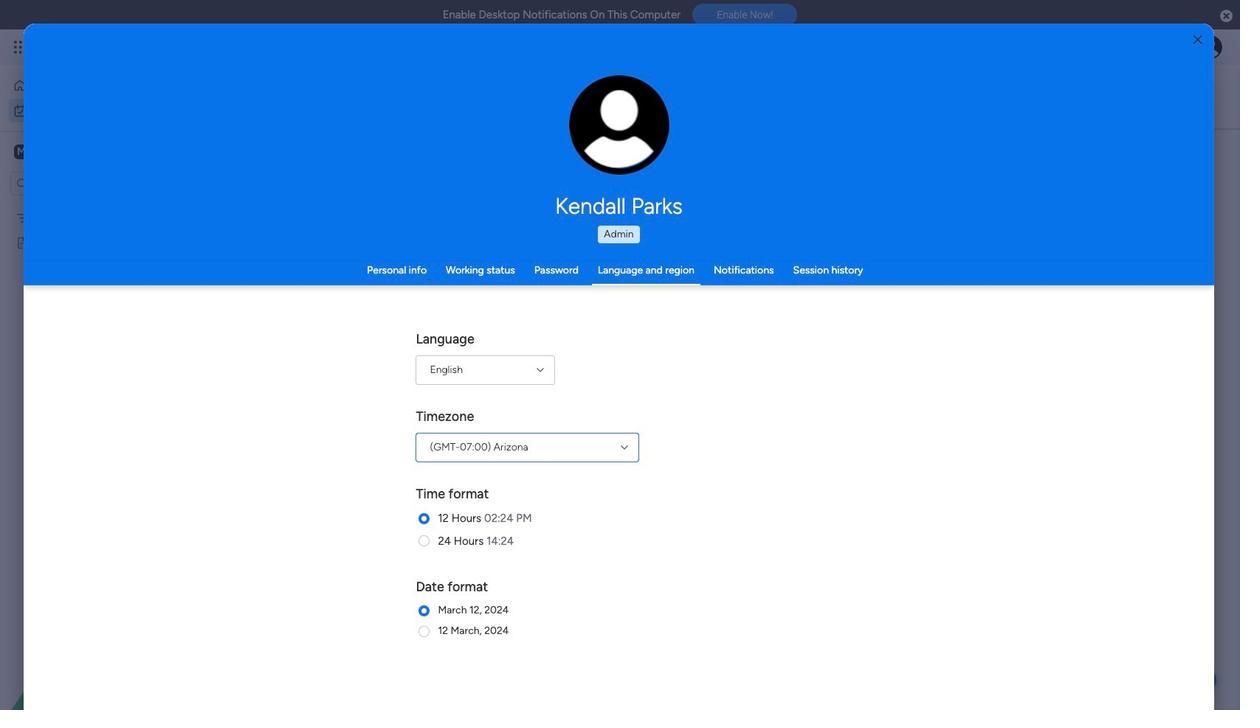 Task type: vqa. For each thing, say whether or not it's contained in the screenshot.
help image
no



Task type: describe. For each thing, give the bounding box(es) containing it.
kendall parks image
[[1199, 35, 1223, 59]]

1 vertical spatial option
[[9, 99, 179, 123]]

select product image
[[13, 40, 28, 55]]

workspace image
[[14, 144, 29, 160]]

lottie animation image
[[0, 562, 188, 711]]

1 image
[[1022, 30, 1035, 47]]

2 vertical spatial option
[[0, 204, 188, 207]]

dapulse close image
[[1220, 9, 1233, 24]]



Task type: locate. For each thing, give the bounding box(es) containing it.
Search in workspace field
[[31, 175, 123, 192]]

0 vertical spatial option
[[9, 74, 179, 97]]

welcome to my work feature image image
[[625, 286, 811, 376]]

Filter dashboard by text search field
[[280, 146, 419, 170]]

close image
[[1194, 34, 1202, 45]]

list box
[[0, 202, 188, 454]]

workspace selection element
[[14, 143, 123, 162]]

private board image
[[16, 235, 30, 250]]

option
[[9, 74, 179, 97], [9, 99, 179, 123], [0, 204, 188, 207]]

lottie animation element
[[0, 562, 188, 711]]



